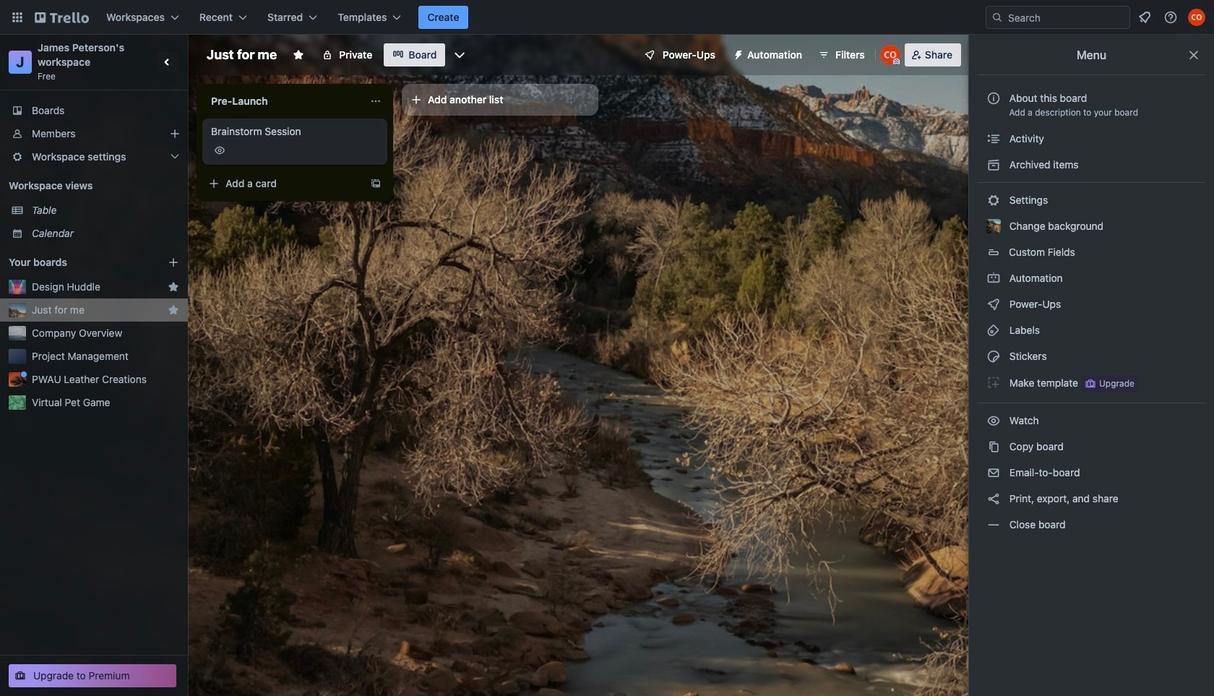 Task type: vqa. For each thing, say whether or not it's contained in the screenshot.
Jams and Jims in the left top of the page
no



Task type: locate. For each thing, give the bounding box(es) containing it.
1 starred icon image from the top
[[168, 281, 179, 293]]

5 sm image from the top
[[987, 297, 1001, 312]]

Board name text field
[[200, 43, 284, 67]]

0 vertical spatial starred icon image
[[168, 281, 179, 293]]

None text field
[[202, 90, 364, 113]]

1 sm image from the top
[[987, 132, 1001, 146]]

8 sm image from the top
[[987, 466, 1001, 480]]

christina overa (christinaovera) image
[[881, 45, 901, 65]]

1 vertical spatial starred icon image
[[168, 304, 179, 316]]

2 starred icon image from the top
[[168, 304, 179, 316]]

primary element
[[0, 0, 1215, 35]]

christina overa (christinaovera) image
[[1189, 9, 1206, 26]]

sm image
[[987, 132, 1001, 146], [987, 158, 1001, 172], [987, 193, 1001, 208], [987, 271, 1001, 286], [987, 297, 1001, 312], [987, 323, 1001, 338], [987, 349, 1001, 364], [987, 466, 1001, 480], [987, 492, 1001, 506]]

starred icon image
[[168, 281, 179, 293], [168, 304, 179, 316]]

search image
[[992, 12, 1004, 23]]

customize views image
[[453, 48, 467, 62]]

workspace navigation collapse icon image
[[158, 52, 178, 72]]

sm image
[[727, 43, 748, 64], [987, 375, 1001, 390], [987, 414, 1001, 428], [987, 440, 1001, 454], [987, 518, 1001, 532]]

4 sm image from the top
[[987, 271, 1001, 286]]



Task type: describe. For each thing, give the bounding box(es) containing it.
add board image
[[168, 257, 179, 268]]

7 sm image from the top
[[987, 349, 1001, 364]]

open information menu image
[[1164, 10, 1179, 25]]

this member is an admin of this board. image
[[894, 59, 900, 65]]

3 sm image from the top
[[987, 193, 1001, 208]]

back to home image
[[35, 6, 89, 29]]

your boards with 6 items element
[[9, 254, 146, 271]]

create from template… image
[[370, 178, 382, 189]]

2 sm image from the top
[[987, 158, 1001, 172]]

Search field
[[1004, 7, 1130, 27]]

6 sm image from the top
[[987, 323, 1001, 338]]

0 notifications image
[[1137, 9, 1154, 26]]

star or unstar board image
[[293, 49, 305, 61]]

9 sm image from the top
[[987, 492, 1001, 506]]



